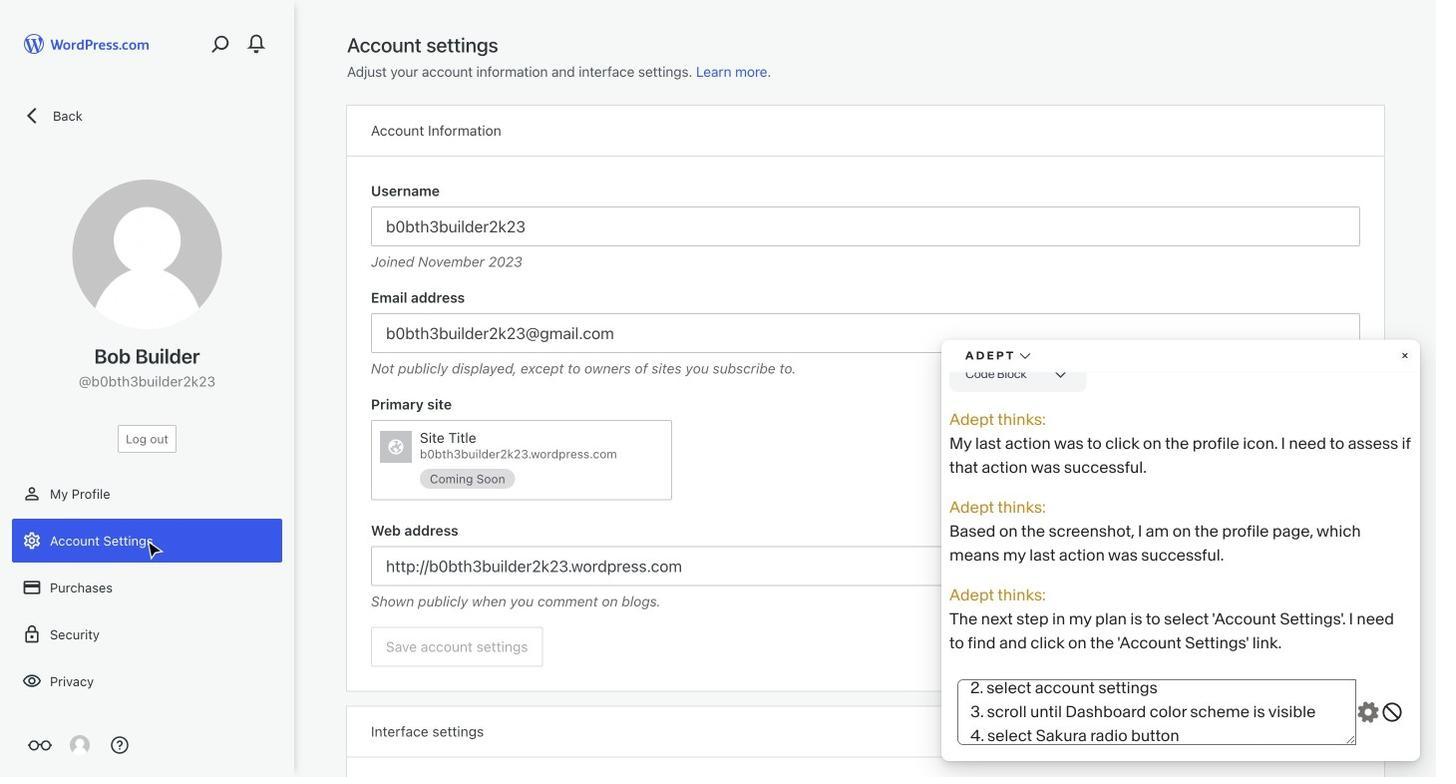 Task type: vqa. For each thing, say whether or not it's contained in the screenshot.
main content
yes



Task type: describe. For each thing, give the bounding box(es) containing it.
settings image
[[22, 531, 42, 551]]

3 group from the top
[[371, 394, 1361, 500]]

1 list item from the top
[[1428, 70, 1437, 143]]

reader image
[[28, 733, 52, 757]]

2 list item from the top
[[1428, 174, 1437, 267]]

0 vertical spatial bob builder image
[[72, 180, 222, 329]]

4 group from the top
[[371, 520, 1361, 612]]

credit_card image
[[22, 578, 42, 598]]



Task type: locate. For each thing, give the bounding box(es) containing it.
person image
[[22, 484, 42, 504]]

group
[[371, 181, 1361, 272], [371, 287, 1361, 379], [371, 394, 1361, 500], [371, 520, 1361, 612]]

main content
[[347, 32, 1385, 777]]

None text field
[[371, 207, 1361, 246]]

1 vertical spatial list item
[[1428, 174, 1437, 267]]

None text field
[[371, 313, 1361, 353]]

0 vertical spatial list item
[[1428, 70, 1437, 143]]

lock image
[[22, 625, 42, 645]]

1 group from the top
[[371, 181, 1361, 272]]

bob builder image
[[72, 180, 222, 329], [70, 735, 90, 755]]

2 group from the top
[[371, 287, 1361, 379]]

visibility image
[[22, 672, 42, 691]]

list item
[[1428, 70, 1437, 143], [1428, 174, 1437, 267]]

1 vertical spatial bob builder image
[[70, 735, 90, 755]]

None url field
[[371, 546, 1361, 586]]



